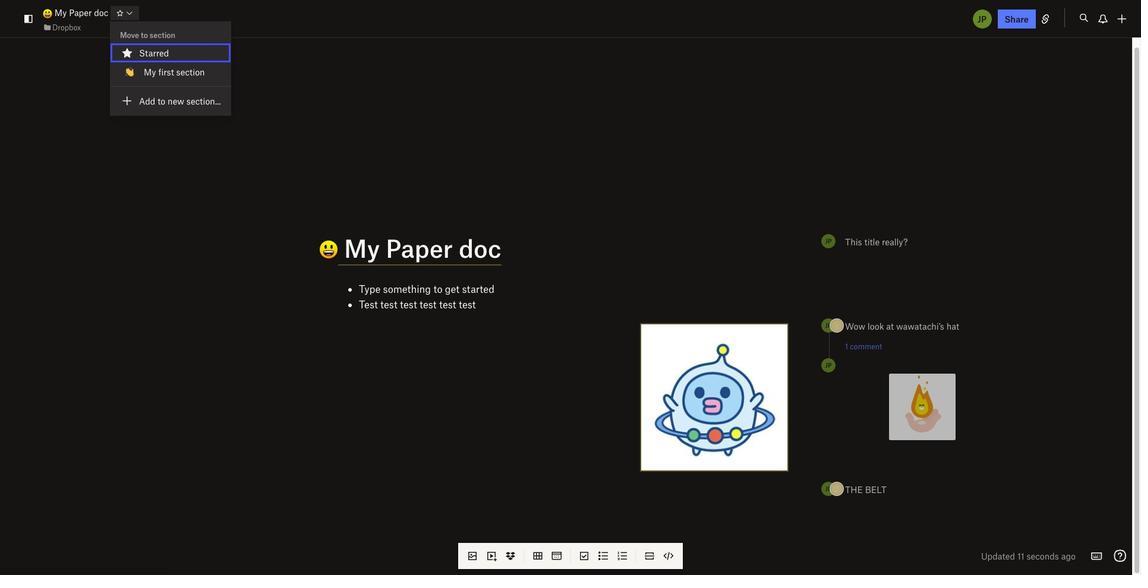 Task type: describe. For each thing, give the bounding box(es) containing it.
0 horizontal spatial my
[[55, 7, 67, 18]]

waving hand image
[[125, 67, 134, 77]]

get
[[445, 283, 460, 295]]

wawatachi's
[[896, 321, 944, 332]]

wow look at wawatachi's hat
[[845, 321, 959, 332]]

really?
[[882, 237, 908, 247]]

annotation 1 element
[[716, 341, 733, 358]]

add to new section... menu item
[[111, 92, 231, 111]]

dropbox link
[[43, 21, 81, 33]]

0 vertical spatial paper
[[69, 7, 92, 18]]

jp 1
[[825, 322, 838, 330]]

annotation 2 element
[[706, 426, 724, 444]]

starred
[[139, 48, 169, 58]]

hat
[[947, 321, 959, 332]]

jp down 'jp 1'
[[825, 361, 832, 369]]

3 test from the left
[[420, 298, 437, 310]]

belt
[[865, 484, 887, 495]]

my first section
[[144, 67, 205, 77]]

add to new section...
[[139, 96, 221, 107]]

11
[[1017, 551, 1024, 562]]

jp button
[[972, 8, 993, 29]]

updated 11 seconds ago
[[981, 551, 1076, 562]]

add
[[139, 96, 155, 107]]

this title really?
[[845, 237, 908, 247]]

test
[[359, 298, 378, 310]]

move to section
[[120, 31, 175, 40]]

my for heading containing my paper doc
[[344, 233, 380, 263]]

jp left this on the right of the page
[[825, 237, 832, 245]]

heading containing my paper doc
[[294, 233, 788, 266]]

title
[[864, 237, 880, 247]]

my for the my first section menu item
[[144, 67, 156, 77]]

paper inside heading
[[386, 233, 453, 263]]

1 for annotation 1 element on the right bottom of page
[[723, 345, 726, 354]]

at
[[886, 321, 894, 332]]

0 horizontal spatial 2
[[713, 431, 717, 439]]

starred menu item
[[111, 44, 231, 63]]



Task type: locate. For each thing, give the bounding box(es) containing it.
paper up the dropbox
[[69, 7, 92, 18]]

paper up something
[[386, 233, 453, 263]]

1 horizontal spatial 2
[[835, 485, 839, 493]]

0 horizontal spatial my paper doc
[[52, 7, 108, 18]]

doc inside heading
[[459, 233, 501, 263]]

grinning face with big eyes image
[[43, 9, 52, 18]]

my paper doc
[[52, 7, 108, 18], [338, 233, 501, 263]]

dropbox
[[52, 22, 81, 32]]

1 horizontal spatial my
[[144, 67, 156, 77]]

menu
[[111, 22, 231, 116]]

jp left the
[[825, 485, 832, 493]]

to for add
[[158, 96, 165, 107]]

1 horizontal spatial to
[[158, 96, 165, 107]]

heading
[[294, 233, 788, 266]]

section up starred menu item
[[150, 31, 175, 40]]

to left get
[[434, 283, 442, 295]]

updated
[[981, 551, 1015, 562]]

first
[[158, 67, 174, 77]]

0 horizontal spatial to
[[141, 31, 148, 40]]

2 vertical spatial my
[[344, 233, 380, 263]]

jp left share
[[978, 13, 987, 24]]

1 vertical spatial my paper doc
[[338, 233, 501, 263]]

section for my first section
[[176, 67, 205, 77]]

2
[[713, 431, 717, 439], [835, 485, 839, 493]]

1 vertical spatial doc
[[459, 233, 501, 263]]

2 horizontal spatial to
[[434, 283, 442, 295]]

jp inside "jp 2"
[[825, 485, 832, 493]]

1 horizontal spatial my paper doc
[[338, 233, 501, 263]]

jp left wow at the right bottom of the page
[[825, 322, 832, 329]]

type
[[359, 283, 381, 295]]

1 comment button
[[845, 342, 882, 351]]

new
[[168, 96, 184, 107]]

my right grinning face with big eyes image
[[55, 7, 67, 18]]

2 vertical spatial to
[[434, 283, 442, 295]]

my paper doc link
[[43, 6, 108, 19]]

section
[[150, 31, 175, 40], [176, 67, 205, 77]]

1 vertical spatial to
[[158, 96, 165, 107]]

1 test from the left
[[380, 298, 397, 310]]

my paper doc inside heading
[[338, 233, 501, 263]]

😃
[[294, 235, 317, 265]]

my paper doc up the dropbox
[[52, 7, 108, 18]]

to right move
[[141, 31, 148, 40]]

type something to get started test test test test test test
[[359, 283, 495, 310]]

0 horizontal spatial section
[[150, 31, 175, 40]]

my paper doc up something
[[338, 233, 501, 263]]

section for move to section
[[150, 31, 175, 40]]

wow
[[845, 321, 865, 332]]

section right first
[[176, 67, 205, 77]]

comment
[[850, 342, 882, 351]]

4 test from the left
[[439, 298, 456, 310]]

to inside 'type something to get started test test test test test test'
[[434, 283, 442, 295]]

share button
[[998, 9, 1036, 28]]

seconds
[[1027, 551, 1059, 562]]

1 for 1 comment
[[845, 342, 848, 351]]

share
[[1005, 13, 1029, 24]]

user-uploaded image: wawatchi2.jpg image
[[641, 325, 788, 471]]

my inside heading
[[344, 233, 380, 263]]

to
[[141, 31, 148, 40], [158, 96, 165, 107], [434, 283, 442, 295]]

2 test from the left
[[400, 298, 417, 310]]

the
[[845, 484, 863, 495]]

this
[[845, 237, 862, 247]]

to right add at the left top of the page
[[158, 96, 165, 107]]

to inside menu item
[[158, 96, 165, 107]]

doc
[[94, 7, 108, 18], [459, 233, 501, 263]]

my inside menu item
[[144, 67, 156, 77]]

1 horizontal spatial section
[[176, 67, 205, 77]]

jp
[[978, 13, 987, 24], [825, 237, 832, 245], [825, 322, 832, 329], [825, 361, 832, 369], [825, 485, 832, 493]]

1 horizontal spatial doc
[[459, 233, 501, 263]]

1 horizontal spatial 1
[[835, 322, 838, 330]]

0 horizontal spatial paper
[[69, 7, 92, 18]]

2 horizontal spatial my
[[344, 233, 380, 263]]

my
[[55, 7, 67, 18], [144, 67, 156, 77], [344, 233, 380, 263]]

sticker: hand making fire image
[[889, 374, 956, 440]]

5 test from the left
[[459, 298, 476, 310]]

section inside menu item
[[176, 67, 205, 77]]

0 vertical spatial to
[[141, 31, 148, 40]]

1 vertical spatial my
[[144, 67, 156, 77]]

something
[[383, 283, 431, 295]]

0 horizontal spatial doc
[[94, 7, 108, 18]]

1 comment
[[845, 342, 882, 351]]

section...
[[186, 96, 221, 107]]

0 vertical spatial doc
[[94, 7, 108, 18]]

1 horizontal spatial paper
[[386, 233, 453, 263]]

my up type
[[344, 233, 380, 263]]

paper
[[69, 7, 92, 18], [386, 233, 453, 263]]

1 vertical spatial section
[[176, 67, 205, 77]]

0 vertical spatial section
[[150, 31, 175, 40]]

0 vertical spatial 2
[[713, 431, 717, 439]]

0 horizontal spatial 1
[[723, 345, 726, 354]]

jp 2
[[825, 485, 839, 493]]

1 vertical spatial 2
[[835, 485, 839, 493]]

ago
[[1061, 551, 1076, 562]]

to for move
[[141, 31, 148, 40]]

jp inside button
[[978, 13, 987, 24]]

2 horizontal spatial 1
[[845, 342, 848, 351]]

0 vertical spatial my
[[55, 7, 67, 18]]

started
[[462, 283, 495, 295]]

jp inside 'jp 1'
[[825, 322, 832, 329]]

move
[[120, 31, 139, 40]]

the belt
[[845, 484, 887, 495]]

menu containing starred
[[111, 22, 231, 116]]

my first section menu item
[[111, 63, 231, 82]]

1
[[835, 322, 838, 330], [845, 342, 848, 351], [723, 345, 726, 354]]

1 vertical spatial paper
[[386, 233, 453, 263]]

0 vertical spatial my paper doc
[[52, 7, 108, 18]]

test
[[380, 298, 397, 310], [400, 298, 417, 310], [420, 298, 437, 310], [439, 298, 456, 310], [459, 298, 476, 310]]

look
[[868, 321, 884, 332]]

my left first
[[144, 67, 156, 77]]



Task type: vqa. For each thing, say whether or not it's contained in the screenshot.
email@email.com text box
no



